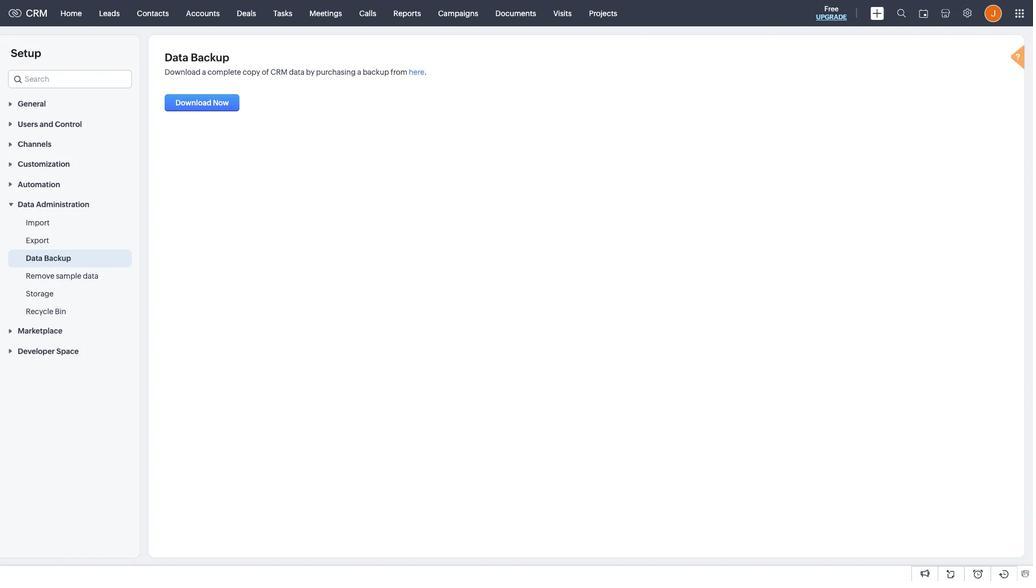Task type: describe. For each thing, give the bounding box(es) containing it.
tasks link
[[265, 0, 301, 26]]

search image
[[898, 9, 907, 18]]

storage
[[26, 290, 54, 298]]

from
[[391, 68, 408, 76]]

Search text field
[[9, 71, 131, 88]]

0 vertical spatial crm
[[26, 8, 48, 19]]

leads link
[[91, 0, 128, 26]]

documents link
[[487, 0, 545, 26]]

accounts link
[[178, 0, 229, 26]]

data administration button
[[0, 194, 140, 214]]

1 horizontal spatial crm
[[271, 68, 288, 76]]

upgrade
[[817, 13, 848, 21]]

contacts link
[[128, 0, 178, 26]]

create menu element
[[865, 0, 891, 26]]

tasks
[[274, 9, 293, 18]]

calls link
[[351, 0, 385, 26]]

download for download now
[[176, 99, 212, 107]]

deals link
[[229, 0, 265, 26]]

1 horizontal spatial data
[[289, 68, 305, 76]]

data for data administration dropdown button
[[18, 200, 34, 209]]

automation
[[18, 180, 60, 189]]

marketplace button
[[0, 321, 140, 341]]

help image
[[1009, 44, 1031, 73]]

users
[[18, 120, 38, 129]]

1 horizontal spatial data backup
[[165, 51, 229, 64]]

here link
[[409, 68, 425, 76]]

storage link
[[26, 289, 54, 299]]

developer space
[[18, 347, 79, 356]]

of
[[262, 68, 269, 76]]

profile image
[[985, 5, 1003, 22]]

projects
[[589, 9, 618, 18]]

and
[[40, 120, 53, 129]]

copy
[[243, 68, 260, 76]]

recycle bin link
[[26, 306, 66, 317]]

campaigns
[[439, 9, 479, 18]]

visits link
[[545, 0, 581, 26]]

1 a from the left
[[202, 68, 206, 76]]

accounts
[[186, 9, 220, 18]]

developer
[[18, 347, 55, 356]]

purchasing
[[316, 68, 356, 76]]

contacts
[[137, 9, 169, 18]]

sample
[[56, 272, 81, 281]]

backup
[[363, 68, 389, 76]]

data backup inside data administration region
[[26, 254, 71, 263]]

calendar image
[[920, 9, 929, 18]]

data inside remove sample data link
[[83, 272, 99, 281]]



Task type: vqa. For each thing, say whether or not it's contained in the screenshot.
first a
yes



Task type: locate. For each thing, give the bounding box(es) containing it.
1 vertical spatial crm
[[271, 68, 288, 76]]

remove sample data link
[[26, 271, 99, 282]]

download for download a complete copy of crm data by purchasing a backup from here .
[[165, 68, 201, 76]]

create menu image
[[871, 7, 885, 20]]

0 horizontal spatial backup
[[44, 254, 71, 263]]

remove
[[26, 272, 54, 281]]

download
[[165, 68, 201, 76], [176, 99, 212, 107]]

users and control button
[[0, 114, 140, 134]]

deals
[[237, 9, 256, 18]]

crm left home link
[[26, 8, 48, 19]]

channels
[[18, 140, 52, 149]]

1 vertical spatial data
[[83, 272, 99, 281]]

leads
[[99, 9, 120, 18]]

download now button
[[165, 94, 240, 111]]

data inside region
[[26, 254, 42, 263]]

a left "backup"
[[358, 68, 362, 76]]

0 vertical spatial data backup
[[165, 51, 229, 64]]

users and control
[[18, 120, 82, 129]]

data down export link
[[26, 254, 42, 263]]

export link
[[26, 235, 49, 246]]

general
[[18, 100, 46, 108]]

developer space button
[[0, 341, 140, 361]]

1 vertical spatial download
[[176, 99, 212, 107]]

1 vertical spatial backup
[[44, 254, 71, 263]]

0 horizontal spatial data
[[83, 272, 99, 281]]

export
[[26, 236, 49, 245]]

None field
[[8, 70, 132, 88]]

automation button
[[0, 174, 140, 194]]

data up import
[[18, 200, 34, 209]]

meetings
[[310, 9, 342, 18]]

visits
[[554, 9, 572, 18]]

download left now
[[176, 99, 212, 107]]

reports link
[[385, 0, 430, 26]]

download inside button
[[176, 99, 212, 107]]

recycle bin
[[26, 308, 66, 316]]

data left by
[[289, 68, 305, 76]]

search element
[[891, 0, 913, 26]]

campaigns link
[[430, 0, 487, 26]]

marketplace
[[18, 327, 63, 336]]

0 horizontal spatial crm
[[26, 8, 48, 19]]

calls
[[360, 9, 377, 18]]

0 vertical spatial data
[[165, 51, 189, 64]]

channels button
[[0, 134, 140, 154]]

data administration region
[[0, 214, 140, 321]]

download a complete copy of crm data by purchasing a backup from here .
[[165, 68, 427, 76]]

0 vertical spatial download
[[165, 68, 201, 76]]

1 vertical spatial data backup
[[26, 254, 71, 263]]

.
[[425, 68, 427, 76]]

crm link
[[9, 8, 48, 19]]

projects link
[[581, 0, 626, 26]]

control
[[55, 120, 82, 129]]

data down contacts link
[[165, 51, 189, 64]]

import
[[26, 219, 50, 227]]

data backup up complete in the top left of the page
[[165, 51, 229, 64]]

meetings link
[[301, 0, 351, 26]]

remove sample data
[[26, 272, 99, 281]]

documents
[[496, 9, 537, 18]]

crm
[[26, 8, 48, 19], [271, 68, 288, 76]]

customization button
[[0, 154, 140, 174]]

home link
[[52, 0, 91, 26]]

1 horizontal spatial backup
[[191, 51, 229, 64]]

data for data backup link
[[26, 254, 42, 263]]

space
[[56, 347, 79, 356]]

home
[[61, 9, 82, 18]]

data backup
[[165, 51, 229, 64], [26, 254, 71, 263]]

1 horizontal spatial a
[[358, 68, 362, 76]]

bin
[[55, 308, 66, 316]]

free upgrade
[[817, 5, 848, 21]]

now
[[213, 99, 229, 107]]

1 vertical spatial data
[[18, 200, 34, 209]]

customization
[[18, 160, 70, 169]]

setup
[[11, 47, 41, 59]]

a left complete in the top left of the page
[[202, 68, 206, 76]]

recycle
[[26, 308, 53, 316]]

2 vertical spatial data
[[26, 254, 42, 263]]

data administration
[[18, 200, 89, 209]]

backup
[[191, 51, 229, 64], [44, 254, 71, 263]]

general button
[[0, 94, 140, 114]]

free
[[825, 5, 839, 13]]

data inside dropdown button
[[18, 200, 34, 209]]

by
[[306, 68, 315, 76]]

backup up complete in the top left of the page
[[191, 51, 229, 64]]

backup inside data administration region
[[44, 254, 71, 263]]

download up download now
[[165, 68, 201, 76]]

0 horizontal spatial a
[[202, 68, 206, 76]]

data right the sample at top
[[83, 272, 99, 281]]

reports
[[394, 9, 421, 18]]

complete
[[208, 68, 241, 76]]

download now
[[176, 99, 229, 107]]

profile element
[[979, 0, 1009, 26]]

2 a from the left
[[358, 68, 362, 76]]

here
[[409, 68, 425, 76]]

a
[[202, 68, 206, 76], [358, 68, 362, 76]]

crm right 'of' at the left top
[[271, 68, 288, 76]]

import link
[[26, 218, 50, 228]]

data backup up "remove"
[[26, 254, 71, 263]]

0 horizontal spatial data backup
[[26, 254, 71, 263]]

administration
[[36, 200, 89, 209]]

backup up remove sample data link
[[44, 254, 71, 263]]

data
[[289, 68, 305, 76], [83, 272, 99, 281]]

data
[[165, 51, 189, 64], [18, 200, 34, 209], [26, 254, 42, 263]]

data backup link
[[26, 253, 71, 264]]

0 vertical spatial data
[[289, 68, 305, 76]]

0 vertical spatial backup
[[191, 51, 229, 64]]



